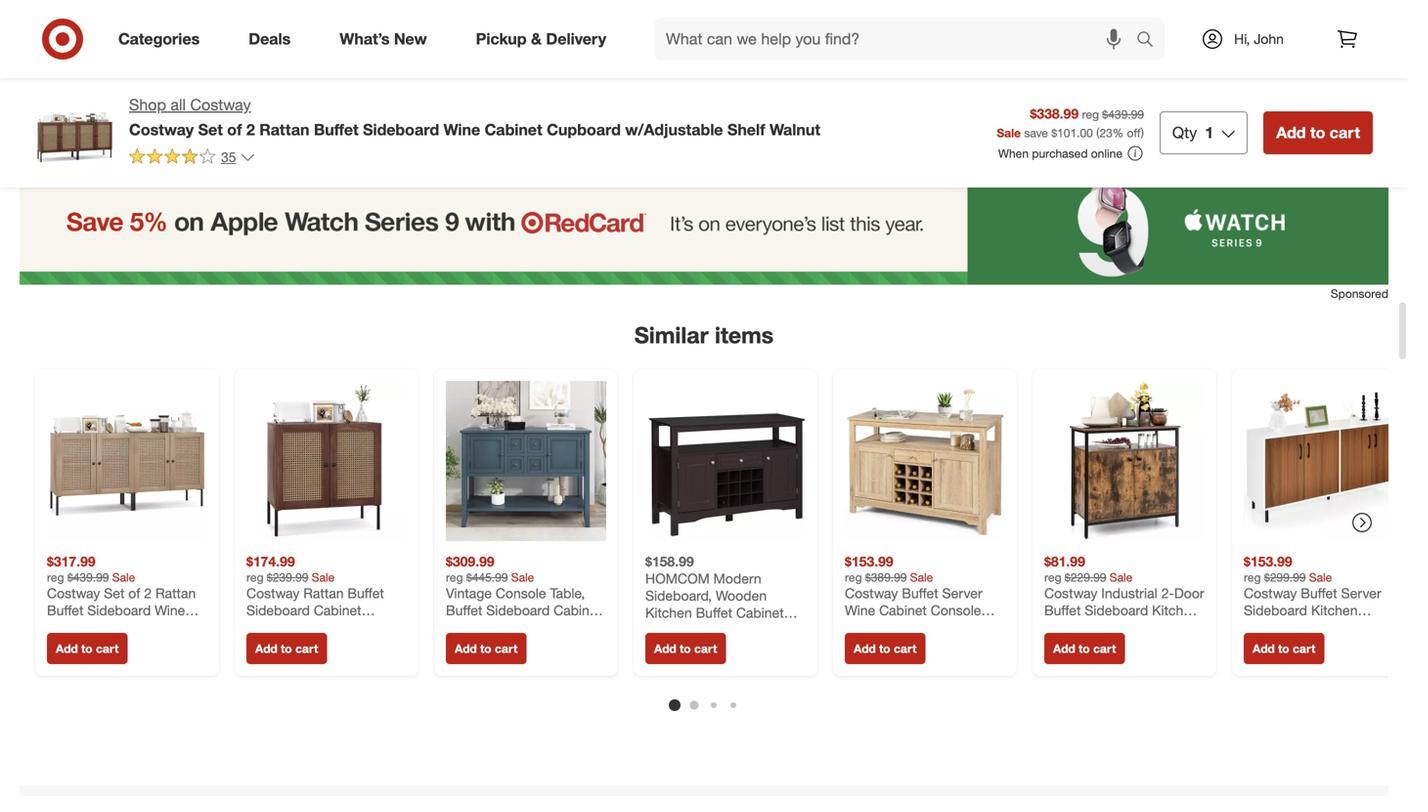 Task type: vqa. For each thing, say whether or not it's contained in the screenshot.
the Benzoyl
no



Task type: describe. For each thing, give the bounding box(es) containing it.
$229.99
[[1065, 571, 1106, 585]]

)
[[1141, 126, 1144, 140]]

add to cart button for $317.99 reg $439.99 sale
[[47, 634, 127, 665]]

a
[[162, 18, 171, 37]]

costway rattan buffet sideboard  cabinet cupboard with adjustable shelf walnut image
[[246, 381, 407, 542]]

rattan
[[259, 120, 310, 139]]

add to cart button for $81.99 reg $229.99 sale
[[1044, 634, 1125, 665]]

reg for $153.99 reg $299.99 sale
[[1244, 571, 1261, 585]]

add for $317.99 reg $439.99 sale
[[56, 642, 78, 657]]

add to cart for $317.99 reg $439.99 sale
[[56, 642, 119, 657]]

$81.99
[[1044, 553, 1085, 571]]

to for $309.99 reg $445.99 sale
[[480, 642, 492, 657]]

qty 1
[[1172, 123, 1214, 142]]

%
[[1113, 126, 1124, 140]]

35 link
[[129, 148, 256, 170]]

what's
[[340, 29, 390, 48]]

$317.99
[[47, 553, 96, 571]]

add to cart for $174.99 reg $239.99 sale
[[255, 642, 318, 657]]

ask
[[130, 18, 158, 37]]

$445.99
[[466, 571, 508, 585]]

costway buffet server sideboard kitchen storage cabinet cupboard with shelves & 4 doors image
[[1244, 381, 1404, 542]]

buffet
[[314, 120, 359, 139]]

items
[[715, 322, 774, 349]]

all
[[171, 95, 186, 114]]

online
[[1091, 146, 1123, 161]]

to for $174.99 reg $239.99 sale
[[281, 642, 292, 657]]

$81.99 reg $229.99 sale
[[1044, 553, 1133, 585]]

shop
[[129, 95, 166, 114]]

sale for $153.99 reg $389.99 sale
[[910, 571, 933, 585]]

when purchased online
[[998, 146, 1123, 161]]

reg for $174.99 reg $239.99 sale
[[246, 571, 264, 585]]

0 vertical spatial costway
[[190, 95, 251, 114]]

categories
[[118, 29, 200, 48]]

$153.99 for $153.99 reg $299.99 sale
[[1244, 553, 1292, 571]]

$174.99
[[246, 553, 295, 571]]

advertisement region
[[20, 171, 1389, 286]]

add to cart for $153.99 reg $299.99 sale
[[1253, 642, 1316, 657]]

(
[[1096, 126, 1100, 140]]

$309.99
[[446, 553, 494, 571]]

$338.99 reg $439.99 sale save $ 101.00 ( 23 % off )
[[997, 105, 1144, 140]]

cart for $153.99 reg $389.99 sale
[[894, 642, 917, 657]]

add for $309.99 reg $445.99 sale
[[455, 642, 477, 657]]

sale for $153.99 reg $299.99 sale
[[1309, 571, 1332, 585]]

$153.99 reg $389.99 sale
[[845, 553, 933, 585]]

delivery
[[546, 29, 606, 48]]

cart for $317.99 reg $439.99 sale
[[96, 642, 119, 657]]

$158.99 link
[[645, 381, 806, 622]]

$309.99 reg $445.99 sale
[[446, 553, 534, 585]]

add for $174.99 reg $239.99 sale
[[255, 642, 277, 657]]

what's new
[[340, 29, 427, 48]]

101.00
[[1057, 126, 1093, 140]]

to for $81.99 reg $229.99 sale
[[1079, 642, 1090, 657]]

set
[[198, 120, 223, 139]]

to for $153.99 reg $389.99 sale
[[879, 642, 891, 657]]

to for $153.99 reg $299.99 sale
[[1278, 642, 1290, 657]]

$153.99 reg $299.99 sale
[[1244, 553, 1332, 585]]

cart for $174.99 reg $239.99 sale
[[295, 642, 318, 657]]

add to cart button for $309.99 reg $445.99 sale
[[446, 634, 526, 665]]

sponsored
[[1331, 287, 1389, 301]]

add to cart button for $174.99 reg $239.99 sale
[[246, 634, 327, 665]]

homcom modern sideboard, wooden kitchen buffet cabinet with drawer and 12-bottle wine rack for living room, espresso image
[[645, 381, 806, 542]]

reg for $81.99 reg $229.99 sale
[[1044, 571, 1062, 585]]

sale for $309.99 reg $445.99 sale
[[511, 571, 534, 585]]

costway set of 2 rattan buffet sideboard wine cabinet cupboard w/ adjustable shelf oak image
[[47, 381, 207, 542]]

hi,
[[1234, 30, 1250, 47]]

qty
[[1172, 123, 1197, 142]]

shop all costway costway set of 2 rattan buffet sideboard wine cabinet cupboard w/adjustable shelf walnut
[[129, 95, 820, 139]]

when
[[998, 146, 1029, 161]]

john
[[1254, 30, 1284, 47]]

add to cart button for $153.99 reg $299.99 sale
[[1244, 634, 1324, 665]]

reg for $153.99 reg $389.99 sale
[[845, 571, 862, 585]]



Task type: locate. For each thing, give the bounding box(es) containing it.
reg inside $309.99 reg $445.99 sale
[[446, 571, 463, 585]]

reg inside the $153.99 reg $389.99 sale
[[845, 571, 862, 585]]

reg
[[1082, 107, 1099, 122], [47, 571, 64, 585], [246, 571, 264, 585], [446, 571, 463, 585], [845, 571, 862, 585], [1044, 571, 1062, 585], [1244, 571, 1261, 585]]

1 vertical spatial costway
[[129, 120, 194, 139]]

sale right $239.99
[[312, 571, 335, 585]]

add for $153.99 reg $389.99 sale
[[854, 642, 876, 657]]

$439.99 for $317.99
[[67, 571, 109, 585]]

add to cart button
[[1264, 111, 1373, 155], [47, 634, 127, 665], [246, 634, 327, 665], [446, 634, 526, 665], [645, 634, 726, 665], [845, 634, 925, 665], [1044, 634, 1125, 665], [1244, 634, 1324, 665]]

pickup & delivery link
[[459, 18, 631, 61]]

similar items region
[[20, 171, 1408, 797]]

similar items
[[635, 322, 774, 349]]

$439.99 inside $317.99 reg $439.99 sale
[[67, 571, 109, 585]]

cart for $309.99 reg $445.99 sale
[[495, 642, 518, 657]]

sale inside the $153.99 reg $389.99 sale
[[910, 571, 933, 585]]

sideboard
[[363, 120, 439, 139]]

35
[[221, 148, 236, 166]]

$174.99 reg $239.99 sale
[[246, 553, 335, 585]]

0 vertical spatial $439.99
[[1102, 107, 1144, 122]]

1 horizontal spatial $153.99
[[1244, 553, 1292, 571]]

add to cart
[[1276, 123, 1360, 142], [56, 642, 119, 657], [255, 642, 318, 657], [455, 642, 518, 657], [654, 642, 717, 657], [854, 642, 917, 657], [1053, 642, 1116, 657], [1253, 642, 1316, 657]]

reg for $317.99 reg $439.99 sale
[[47, 571, 64, 585]]

costway up set
[[190, 95, 251, 114]]

sale inside $81.99 reg $229.99 sale
[[1110, 571, 1133, 585]]

what's new link
[[323, 18, 451, 61]]

question
[[176, 18, 240, 37]]

add down $317.99 reg $439.99 sale
[[56, 642, 78, 657]]

What can we help you find? suggestions appear below search field
[[654, 18, 1141, 61]]

search button
[[1128, 18, 1175, 65]]

new
[[394, 29, 427, 48]]

costway buffet server wine cabinet console table dining room natural image
[[845, 381, 1005, 542]]

reg for $338.99 reg $439.99 sale save $ 101.00 ( 23 % off )
[[1082, 107, 1099, 122]]

$153.99 for $153.99 reg $389.99 sale
[[845, 553, 893, 571]]

hi, john
[[1234, 30, 1284, 47]]

reg inside $153.99 reg $299.99 sale
[[1244, 571, 1261, 585]]

1
[[1205, 123, 1214, 142]]

pickup
[[476, 29, 527, 48]]

add down $239.99
[[255, 642, 277, 657]]

add down $445.99
[[455, 642, 477, 657]]

reg inside $81.99 reg $229.99 sale
[[1044, 571, 1062, 585]]

$299.99
[[1264, 571, 1306, 585]]

2
[[246, 120, 255, 139]]

add to cart for $81.99 reg $229.99 sale
[[1053, 642, 1116, 657]]

sale inside $153.99 reg $299.99 sale
[[1309, 571, 1332, 585]]

$153.99
[[845, 553, 893, 571], [1244, 553, 1292, 571]]

sale inside $309.99 reg $445.99 sale
[[511, 571, 534, 585]]

add right 1
[[1276, 123, 1306, 142]]

1 $153.99 from the left
[[845, 553, 893, 571]]

sale inside $317.99 reg $439.99 sale
[[112, 571, 135, 585]]

2 $153.99 from the left
[[1244, 553, 1292, 571]]

&
[[531, 29, 542, 48]]

add for $81.99 reg $229.99 sale
[[1053, 642, 1075, 657]]

costway down shop
[[129, 120, 194, 139]]

sale for $338.99 reg $439.99 sale save $ 101.00 ( 23 % off )
[[997, 126, 1021, 140]]

add
[[1276, 123, 1306, 142], [56, 642, 78, 657], [255, 642, 277, 657], [455, 642, 477, 657], [654, 642, 676, 657], [854, 642, 876, 657], [1053, 642, 1075, 657], [1253, 642, 1275, 657]]

cart for $153.99 reg $299.99 sale
[[1293, 642, 1316, 657]]

search
[[1128, 31, 1175, 50]]

add down $158.99
[[654, 642, 676, 657]]

$
[[1051, 126, 1057, 140]]

costway
[[190, 95, 251, 114], [129, 120, 194, 139]]

sale for $81.99 reg $229.99 sale
[[1110, 571, 1133, 585]]

$439.99 for $338.99
[[1102, 107, 1144, 122]]

costway industrial 2-door buffet sideboard kitchen cupboard storage cabinet with open shelf image
[[1044, 381, 1205, 542]]

sale right $445.99
[[511, 571, 534, 585]]

save
[[1024, 126, 1048, 140]]

to for $317.99 reg $439.99 sale
[[81, 642, 93, 657]]

to
[[1310, 123, 1325, 142], [81, 642, 93, 657], [281, 642, 292, 657], [480, 642, 492, 657], [680, 642, 691, 657], [879, 642, 891, 657], [1079, 642, 1090, 657], [1278, 642, 1290, 657]]

ask a question button
[[117, 6, 253, 49]]

sale right $389.99
[[910, 571, 933, 585]]

add to cart for $153.99 reg $389.99 sale
[[854, 642, 917, 657]]

cart for $81.99 reg $229.99 sale
[[1093, 642, 1116, 657]]

cupboard
[[547, 120, 621, 139]]

ask a question
[[130, 18, 240, 37]]

deals link
[[232, 18, 315, 61]]

add to cart for $309.99 reg $445.99 sale
[[455, 642, 518, 657]]

sale right "$317.99"
[[112, 571, 135, 585]]

sale up when
[[997, 126, 1021, 140]]

sale inside $338.99 reg $439.99 sale save $ 101.00 ( 23 % off )
[[997, 126, 1021, 140]]

reg for $309.99 reg $445.99 sale
[[446, 571, 463, 585]]

wine
[[444, 120, 480, 139]]

sale right $299.99
[[1309, 571, 1332, 585]]

shelf
[[727, 120, 765, 139]]

0 horizontal spatial $439.99
[[67, 571, 109, 585]]

categories link
[[102, 18, 224, 61]]

$153.99 inside the $153.99 reg $389.99 sale
[[845, 553, 893, 571]]

1 horizontal spatial $439.99
[[1102, 107, 1144, 122]]

$239.99
[[267, 571, 308, 585]]

$439.99
[[1102, 107, 1144, 122], [67, 571, 109, 585]]

add for $153.99 reg $299.99 sale
[[1253, 642, 1275, 657]]

23
[[1100, 126, 1113, 140]]

$338.99
[[1030, 105, 1079, 122]]

off
[[1127, 126, 1141, 140]]

reg inside $338.99 reg $439.99 sale save $ 101.00 ( 23 % off )
[[1082, 107, 1099, 122]]

sale right "$229.99"
[[1110, 571, 1133, 585]]

add down "$229.99"
[[1053, 642, 1075, 657]]

$439.99 inside $338.99 reg $439.99 sale save $ 101.00 ( 23 % off )
[[1102, 107, 1144, 122]]

sale for $174.99 reg $239.99 sale
[[312, 571, 335, 585]]

reg inside $317.99 reg $439.99 sale
[[47, 571, 64, 585]]

cart
[[1330, 123, 1360, 142], [96, 642, 119, 657], [295, 642, 318, 657], [495, 642, 518, 657], [694, 642, 717, 657], [894, 642, 917, 657], [1093, 642, 1116, 657], [1293, 642, 1316, 657]]

w/adjustable
[[625, 120, 723, 139]]

purchased
[[1032, 146, 1088, 161]]

cabinet
[[485, 120, 542, 139]]

similar
[[635, 322, 709, 349]]

sale for $317.99 reg $439.99 sale
[[112, 571, 135, 585]]

vintage console table, buffet sideboard cabinet with four small drawers and bottom shelf, light navy-modernluxe image
[[446, 381, 606, 542]]

1 vertical spatial $439.99
[[67, 571, 109, 585]]

$389.99
[[865, 571, 907, 585]]

add down $389.99
[[854, 642, 876, 657]]

$317.99 reg $439.99 sale
[[47, 553, 135, 585]]

image of costway set of 2 rattan buffet sideboard wine cabinet cupboard w/adjustable shelf walnut image
[[35, 94, 113, 172]]

$158.99
[[645, 553, 694, 571]]

deals
[[249, 29, 291, 48]]

add to cart button for $153.99 reg $389.99 sale
[[845, 634, 925, 665]]

of
[[227, 120, 242, 139]]

reg inside $174.99 reg $239.99 sale
[[246, 571, 264, 585]]

pickup & delivery
[[476, 29, 606, 48]]

sale
[[997, 126, 1021, 140], [112, 571, 135, 585], [312, 571, 335, 585], [511, 571, 534, 585], [910, 571, 933, 585], [1110, 571, 1133, 585], [1309, 571, 1332, 585]]

walnut
[[770, 120, 820, 139]]

0 horizontal spatial $153.99
[[845, 553, 893, 571]]

$153.99 inside $153.99 reg $299.99 sale
[[1244, 553, 1292, 571]]

add down $299.99
[[1253, 642, 1275, 657]]

sale inside $174.99 reg $239.99 sale
[[312, 571, 335, 585]]



